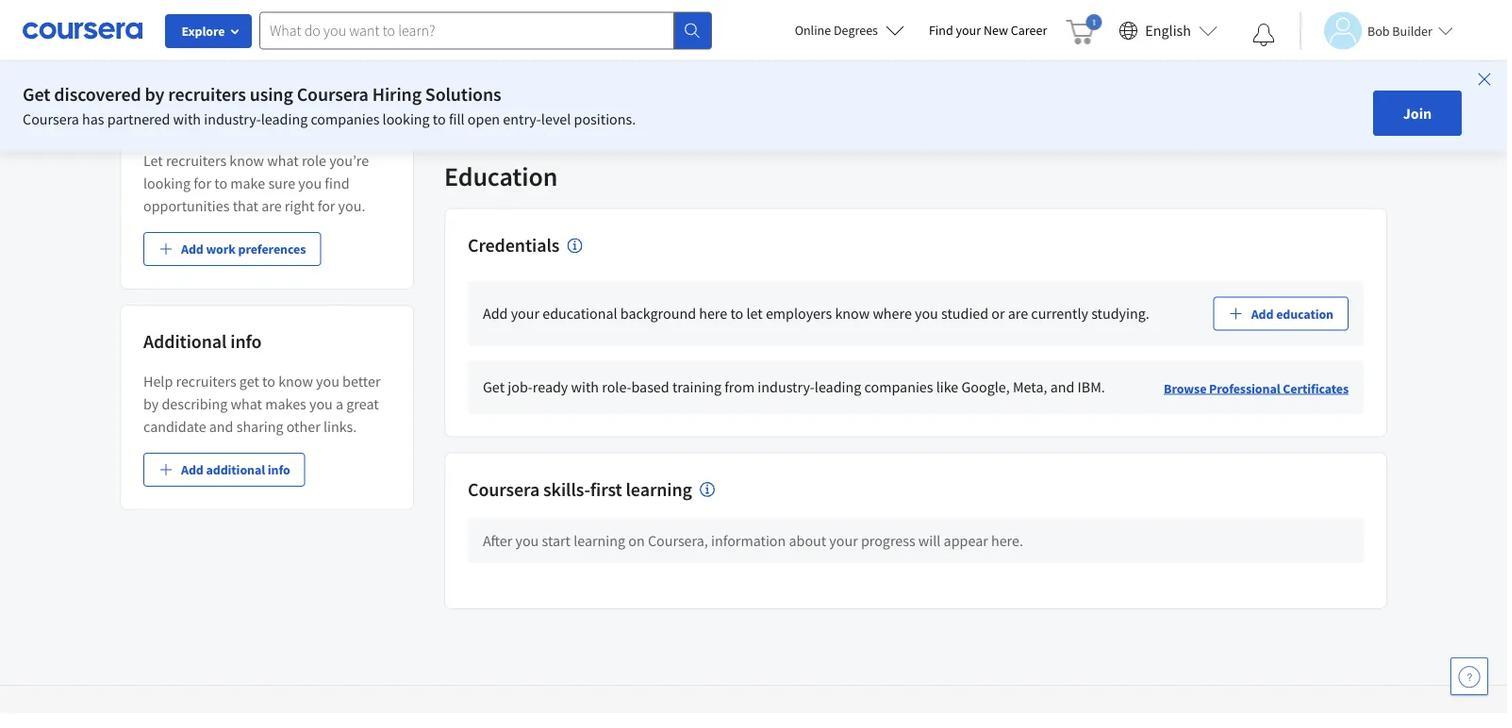 Task type: vqa. For each thing, say whether or not it's contained in the screenshot.
Open
yes



Task type: locate. For each thing, give the bounding box(es) containing it.
candidate
[[143, 417, 206, 436]]

0 horizontal spatial get
[[23, 83, 50, 106]]

0 horizontal spatial industry-
[[204, 109, 261, 128]]

leading down using
[[261, 109, 308, 128]]

1 vertical spatial info
[[268, 461, 290, 478]]

your left past
[[511, 51, 540, 70]]

here. inside "add your past work experience here. if you're just starting out, you can add internships or volunteer experience instead."
[[679, 51, 711, 70]]

progress
[[861, 531, 916, 550]]

education
[[1277, 305, 1334, 322]]

by up partnered
[[145, 83, 165, 106]]

to left let
[[731, 304, 744, 323]]

you
[[874, 51, 897, 70], [298, 174, 322, 193], [915, 304, 939, 323], [316, 372, 340, 391], [310, 394, 333, 413], [516, 531, 539, 550]]

0 horizontal spatial companies
[[311, 109, 380, 128]]

learning left information about skills development section icon
[[626, 477, 693, 501]]

based
[[632, 378, 670, 397]]

1 horizontal spatial you're
[[726, 51, 765, 70]]

2 vertical spatial recruiters
[[176, 372, 237, 391]]

get job-ready with role-based training from industry-leading companies like google, meta, and ibm.
[[483, 378, 1106, 397]]

1 vertical spatial recruiters
[[166, 151, 227, 170]]

for up opportunities
[[194, 174, 211, 193]]

1 vertical spatial learning
[[574, 531, 626, 550]]

add education
[[1252, 305, 1334, 322]]

and inside help recruiters get to know you better by describing what makes you a great candidate and sharing other links.
[[209, 417, 234, 436]]

partnered
[[107, 109, 170, 128]]

open
[[468, 109, 500, 128]]

what
[[267, 151, 299, 170], [231, 394, 262, 413]]

industry- down using
[[204, 109, 261, 128]]

find your new career link
[[920, 19, 1057, 42]]

get inside get discovered by recruiters using coursera hiring solutions coursera has partnered with industry-leading companies looking to fill open entry-level positions.
[[23, 83, 50, 106]]

0 horizontal spatial know
[[230, 151, 264, 170]]

professional
[[1210, 380, 1281, 397]]

to left the fill
[[433, 109, 446, 128]]

or inside "add your past work experience here. if you're just starting out, you can add internships or volunteer experience instead."
[[1027, 51, 1041, 70]]

companies up role
[[311, 109, 380, 128]]

by inside get discovered by recruiters using coursera hiring solutions coursera has partnered with industry-leading companies looking to fill open entry-level positions.
[[145, 83, 165, 106]]

0 horizontal spatial coursera
[[23, 109, 79, 128]]

here. right appear
[[992, 531, 1024, 550]]

your inside "add your past work experience here. if you're just starting out, you can add internships or volunteer experience instead."
[[511, 51, 540, 70]]

what inside help recruiters get to know you better by describing what makes you a great candidate and sharing other links.
[[231, 394, 262, 413]]

browse
[[1164, 380, 1207, 397]]

2 horizontal spatial know
[[836, 304, 870, 323]]

you left a
[[310, 394, 333, 413]]

coursera
[[297, 83, 369, 106], [23, 109, 79, 128], [468, 477, 540, 501]]

0 vertical spatial or
[[1027, 51, 1041, 70]]

are left currently
[[1009, 304, 1029, 323]]

0 horizontal spatial for
[[194, 174, 211, 193]]

add left additional
[[181, 461, 204, 478]]

0 horizontal spatial or
[[992, 304, 1006, 323]]

0 vertical spatial are
[[262, 196, 282, 215]]

companies
[[311, 109, 380, 128], [865, 378, 934, 397]]

0 horizontal spatial leading
[[261, 109, 308, 128]]

know up makes
[[278, 372, 313, 391]]

to
[[433, 109, 446, 128], [214, 174, 228, 193], [731, 304, 744, 323], [262, 372, 275, 391]]

1 horizontal spatial or
[[1027, 51, 1041, 70]]

0 horizontal spatial with
[[173, 109, 201, 128]]

1 horizontal spatial know
[[278, 372, 313, 391]]

1 horizontal spatial work
[[573, 51, 604, 70]]

coursera up after
[[468, 477, 540, 501]]

1 vertical spatial looking
[[143, 174, 191, 193]]

learning for start
[[574, 531, 626, 550]]

bob
[[1368, 22, 1391, 39]]

0 vertical spatial looking
[[383, 109, 430, 128]]

1 horizontal spatial here.
[[992, 531, 1024, 550]]

1 horizontal spatial get
[[483, 378, 505, 397]]

add for add your educational background here to let employers know where you studied or are currently studying.
[[483, 304, 508, 323]]

experience up positions.
[[607, 51, 676, 70]]

learning left on
[[574, 531, 626, 550]]

add down english button
[[1214, 63, 1237, 80]]

0 horizontal spatial and
[[209, 417, 234, 436]]

0 vertical spatial coursera
[[297, 83, 369, 106]]

1 horizontal spatial and
[[1051, 378, 1075, 397]]

hiring
[[372, 83, 422, 106]]

ibm.
[[1078, 378, 1106, 397]]

2 vertical spatial know
[[278, 372, 313, 391]]

0 vertical spatial industry-
[[204, 109, 261, 128]]

job-
[[508, 378, 533, 397]]

your left educational
[[511, 304, 540, 323]]

to inside let recruiters know what role you're looking for to make sure you find opportunities that are right for you.
[[214, 174, 228, 193]]

preferences
[[238, 241, 306, 258]]

past
[[543, 51, 570, 70]]

with
[[173, 109, 201, 128], [571, 378, 599, 397]]

browse professional certificates link
[[1164, 380, 1349, 397]]

1 vertical spatial and
[[209, 417, 234, 436]]

for down find
[[318, 196, 335, 215]]

educational
[[543, 304, 618, 323]]

0 vertical spatial learning
[[626, 477, 693, 501]]

you down role
[[298, 174, 322, 193]]

great
[[347, 394, 379, 413]]

are inside let recruiters know what role you're looking for to make sure you find opportunities that are right for you.
[[262, 196, 282, 215]]

0 vertical spatial you're
[[726, 51, 765, 70]]

industry- inside get discovered by recruiters using coursera hiring solutions coursera has partnered with industry-leading companies looking to fill open entry-level positions.
[[204, 109, 261, 128]]

companies left like
[[865, 378, 934, 397]]

0 vertical spatial and
[[1051, 378, 1075, 397]]

1 vertical spatial what
[[231, 394, 262, 413]]

know left where
[[836, 304, 870, 323]]

info inside button
[[268, 461, 290, 478]]

training
[[673, 378, 722, 397]]

experience up entry-
[[483, 73, 552, 92]]

companies inside get discovered by recruiters using coursera hiring solutions coursera has partnered with industry-leading companies looking to fill open entry-level positions.
[[311, 109, 380, 128]]

with left role-
[[571, 378, 599, 397]]

0 vertical spatial what
[[267, 151, 299, 170]]

add for add additional info
[[181, 461, 204, 478]]

about
[[789, 531, 827, 550]]

coursera image
[[23, 15, 142, 46]]

here. left if
[[679, 51, 711, 70]]

0 vertical spatial here.
[[679, 51, 711, 70]]

what up sure
[[267, 151, 299, 170]]

1 horizontal spatial looking
[[383, 109, 430, 128]]

recruiters inside help recruiters get to know you better by describing what makes you a great candidate and sharing other links.
[[176, 372, 237, 391]]

1 horizontal spatial what
[[267, 151, 299, 170]]

1 horizontal spatial leading
[[815, 378, 862, 397]]

1 vertical spatial get
[[483, 378, 505, 397]]

0 horizontal spatial what
[[231, 394, 262, 413]]

work inside "add your past work experience here. if you're just starting out, you can add internships or volunteer experience instead."
[[573, 51, 604, 70]]

0 horizontal spatial you're
[[329, 151, 369, 170]]

with right partnered
[[173, 109, 201, 128]]

here.
[[679, 51, 711, 70], [992, 531, 1024, 550]]

add for add your past work experience here. if you're just starting out, you can add internships or volunteer experience instead.
[[483, 51, 508, 70]]

get left discovered
[[23, 83, 50, 106]]

None search field
[[259, 12, 712, 50]]

get left job-
[[483, 378, 505, 397]]

you're
[[726, 51, 765, 70], [329, 151, 369, 170]]

get
[[23, 83, 50, 106], [483, 378, 505, 397]]

work for add work preferences
[[206, 241, 236, 258]]

help recruiters get to know you better by describing what makes you a great candidate and sharing other links.
[[143, 372, 381, 436]]

career
[[1011, 22, 1048, 39]]

recruiters up describing
[[176, 372, 237, 391]]

what down get at the left
[[231, 394, 262, 413]]

looking
[[383, 109, 430, 128], [143, 174, 191, 193]]

find
[[929, 22, 954, 39]]

your right find
[[956, 22, 981, 39]]

0 vertical spatial by
[[145, 83, 165, 106]]

you're inside "add your past work experience here. if you're just starting out, you can add internships or volunteer experience instead."
[[726, 51, 765, 70]]

2 horizontal spatial work
[[1239, 63, 1269, 80]]

fill
[[449, 109, 465, 128]]

1 horizontal spatial industry-
[[758, 378, 815, 397]]

work down show notifications "icon"
[[1239, 63, 1269, 80]]

sure
[[268, 174, 295, 193]]

1 vertical spatial are
[[1009, 304, 1029, 323]]

add inside "add your past work experience here. if you're just starting out, you can add internships or volunteer experience instead."
[[483, 51, 508, 70]]

0 vertical spatial with
[[173, 109, 201, 128]]

and left ibm.
[[1051, 378, 1075, 397]]

are
[[262, 196, 282, 215], [1009, 304, 1029, 323]]

0 horizontal spatial here.
[[679, 51, 711, 70]]

you're right if
[[726, 51, 765, 70]]

recruiters right let at the top left of the page
[[166, 151, 227, 170]]

add education button
[[1214, 297, 1349, 331]]

looking down the hiring
[[383, 109, 430, 128]]

currently
[[1032, 304, 1089, 323]]

add work experience
[[1214, 63, 1334, 80]]

or down career
[[1027, 51, 1041, 70]]

new
[[984, 22, 1009, 39]]

your for past
[[511, 51, 540, 70]]

info right additional
[[268, 461, 290, 478]]

and down describing
[[209, 417, 234, 436]]

you left can
[[874, 51, 897, 70]]

where
[[873, 304, 912, 323]]

get for discovered
[[23, 83, 50, 106]]

builder
[[1393, 22, 1433, 39]]

add down opportunities
[[181, 241, 204, 258]]

your
[[956, 22, 981, 39], [511, 51, 540, 70], [511, 304, 540, 323], [830, 531, 858, 550]]

0 vertical spatial know
[[230, 151, 264, 170]]

or right the 'studied'
[[992, 304, 1006, 323]]

1 vertical spatial for
[[318, 196, 335, 215]]

to left 'make'
[[214, 174, 228, 193]]

to inside get discovered by recruiters using coursera hiring solutions coursera has partnered with industry-leading companies looking to fill open entry-level positions.
[[433, 109, 446, 128]]

for
[[194, 174, 211, 193], [318, 196, 335, 215]]

recruiters
[[168, 83, 246, 106], [166, 151, 227, 170], [176, 372, 237, 391]]

add left the 'education'
[[1252, 305, 1274, 322]]

0 vertical spatial recruiters
[[168, 83, 246, 106]]

like
[[937, 378, 959, 397]]

experience down show notifications "icon"
[[1271, 63, 1334, 80]]

add down "credentials"
[[483, 304, 508, 323]]

info up get at the left
[[230, 330, 262, 353]]

0 horizontal spatial work
[[206, 241, 236, 258]]

work inside add work preferences button
[[206, 241, 236, 258]]

sharing
[[237, 417, 284, 436]]

looking down let at the top left of the page
[[143, 174, 191, 193]]

bob builder
[[1368, 22, 1433, 39]]

meta,
[[1013, 378, 1048, 397]]

coursera left has
[[23, 109, 79, 128]]

1 vertical spatial by
[[143, 394, 159, 413]]

bob builder button
[[1300, 12, 1454, 50]]

0 horizontal spatial info
[[230, 330, 262, 353]]

add for add education
[[1252, 305, 1274, 322]]

you're up find
[[329, 151, 369, 170]]

what inside let recruiters know what role you're looking for to make sure you find opportunities that are right for you.
[[267, 151, 299, 170]]

your for educational
[[511, 304, 540, 323]]

out,
[[846, 51, 871, 70]]

coursera down the visibility
[[297, 83, 369, 106]]

work for add work experience
[[1239, 63, 1269, 80]]

show notifications image
[[1253, 24, 1276, 46]]

you up a
[[316, 372, 340, 391]]

after you start learning on coursera, information about your progress will appear here.
[[483, 531, 1024, 550]]

know up 'make'
[[230, 151, 264, 170]]

by
[[145, 83, 165, 106], [143, 394, 159, 413]]

update
[[190, 55, 238, 74]]

add down "what do you want to learn?" text box
[[483, 51, 508, 70]]

leading down add your educational background here to let employers know where you studied or are currently studying.
[[815, 378, 862, 397]]

industry- right from
[[758, 378, 815, 397]]

are down sure
[[262, 196, 282, 215]]

0 horizontal spatial are
[[262, 196, 282, 215]]

add for add work experience
[[1214, 63, 1237, 80]]

add additional info button
[[143, 453, 305, 487]]

0 horizontal spatial looking
[[143, 174, 191, 193]]

level
[[541, 109, 571, 128]]

recruiters inside let recruiters know what role you're looking for to make sure you find opportunities that are right for you.
[[166, 151, 227, 170]]

recruiters down update
[[168, 83, 246, 106]]

0 vertical spatial companies
[[311, 109, 380, 128]]

or
[[1027, 51, 1041, 70], [992, 304, 1006, 323]]

work up instead.
[[573, 51, 604, 70]]

2 horizontal spatial experience
[[1271, 63, 1334, 80]]

1 horizontal spatial experience
[[607, 51, 676, 70]]

0 vertical spatial get
[[23, 83, 50, 106]]

learning
[[626, 477, 693, 501], [574, 531, 626, 550]]

1 horizontal spatial with
[[571, 378, 599, 397]]

leading
[[261, 109, 308, 128], [815, 378, 862, 397]]

1 vertical spatial with
[[571, 378, 599, 397]]

work inside add work experience button
[[1239, 63, 1269, 80]]

by down "help"
[[143, 394, 159, 413]]

1 vertical spatial you're
[[329, 151, 369, 170]]

to right get at the left
[[262, 372, 275, 391]]

english button
[[1112, 0, 1226, 61]]

your right about on the right bottom of page
[[830, 531, 858, 550]]

1 horizontal spatial companies
[[865, 378, 934, 397]]

2 vertical spatial coursera
[[468, 477, 540, 501]]

visibility
[[287, 55, 344, 74]]

0 vertical spatial leading
[[261, 109, 308, 128]]

1 horizontal spatial info
[[268, 461, 290, 478]]

1 vertical spatial here.
[[992, 531, 1024, 550]]

work down that
[[206, 241, 236, 258]]

add inside button
[[181, 241, 204, 258]]



Task type: describe. For each thing, give the bounding box(es) containing it.
opportunities
[[143, 196, 230, 215]]

let
[[747, 304, 763, 323]]

add work preferences
[[181, 241, 306, 258]]

on
[[629, 531, 645, 550]]

let recruiters know what role you're looking for to make sure you find opportunities that are right for you.
[[143, 151, 369, 215]]

with inside get discovered by recruiters using coursera hiring solutions coursera has partnered with industry-leading companies looking to fill open entry-level positions.
[[173, 109, 201, 128]]

help
[[143, 372, 173, 391]]

recruiters for get
[[176, 372, 237, 391]]

find your new career
[[929, 22, 1048, 39]]

update profile visibility
[[190, 55, 344, 74]]

skills-
[[544, 477, 591, 501]]

add your past work experience here. if you're just starting out, you can add internships or volunteer experience instead.
[[483, 51, 1104, 92]]

makes
[[265, 394, 306, 413]]

first
[[591, 477, 622, 501]]

get discovered by recruiters using coursera hiring solutions coursera has partnered with industry-leading companies looking to fill open entry-level positions.
[[23, 83, 636, 128]]

shopping cart: 1 item image
[[1067, 14, 1102, 44]]

update profile visibility button
[[175, 42, 359, 87]]

studied
[[942, 304, 989, 323]]

can
[[900, 51, 923, 70]]

find
[[325, 174, 350, 193]]

describing
[[162, 394, 228, 413]]

better
[[343, 372, 381, 391]]

explore button
[[165, 14, 252, 48]]

studying.
[[1092, 304, 1150, 323]]

will
[[919, 531, 941, 550]]

by inside help recruiters get to know you better by describing what makes you a great candidate and sharing other links.
[[143, 394, 159, 413]]

get for job-
[[483, 378, 505, 397]]

additional
[[143, 330, 227, 353]]

education
[[444, 160, 558, 193]]

links.
[[324, 417, 357, 436]]

add for add work preferences
[[181, 241, 204, 258]]

join
[[1404, 104, 1432, 123]]

1 vertical spatial or
[[992, 304, 1006, 323]]

1 vertical spatial coursera
[[23, 109, 79, 128]]

from
[[725, 378, 755, 397]]

coursera,
[[648, 531, 708, 550]]

a
[[336, 394, 344, 413]]

internships
[[953, 51, 1024, 70]]

ready
[[533, 378, 568, 397]]

0 vertical spatial info
[[230, 330, 262, 353]]

certificates
[[1284, 380, 1349, 397]]

additional info
[[143, 330, 262, 353]]

join button
[[1374, 91, 1463, 136]]

you inside let recruiters know what role you're looking for to make sure you find opportunities that are right for you.
[[298, 174, 322, 193]]

information about credentials section image
[[567, 238, 582, 253]]

online degrees button
[[780, 9, 920, 51]]

english
[[1146, 21, 1192, 40]]

1 vertical spatial know
[[836, 304, 870, 323]]

instead.
[[555, 73, 605, 92]]

0 vertical spatial for
[[194, 174, 211, 193]]

1 horizontal spatial are
[[1009, 304, 1029, 323]]

1 horizontal spatial coursera
[[297, 83, 369, 106]]

recruiters inside get discovered by recruiters using coursera hiring solutions coursera has partnered with industry-leading companies looking to fill open entry-level positions.
[[168, 83, 246, 106]]

add work preferences button
[[143, 232, 321, 266]]

appear
[[944, 531, 989, 550]]

learning for first
[[626, 477, 693, 501]]

role
[[302, 151, 326, 170]]

2 horizontal spatial coursera
[[468, 477, 540, 501]]

recruiters for know
[[166, 151, 227, 170]]

coursera skills-first learning
[[468, 477, 693, 501]]

make
[[231, 174, 265, 193]]

profile
[[241, 55, 284, 74]]

explore
[[182, 23, 225, 40]]

right
[[285, 196, 315, 215]]

starting
[[794, 51, 843, 70]]

just
[[768, 51, 791, 70]]

What do you want to learn? text field
[[259, 12, 675, 50]]

experience inside button
[[1271, 63, 1334, 80]]

if
[[714, 51, 723, 70]]

start
[[542, 531, 571, 550]]

that
[[233, 196, 259, 215]]

discovered
[[54, 83, 141, 106]]

positions.
[[574, 109, 636, 128]]

0 horizontal spatial experience
[[483, 73, 552, 92]]

1 vertical spatial industry-
[[758, 378, 815, 397]]

know inside let recruiters know what role you're looking for to make sure you find opportunities that are right for you.
[[230, 151, 264, 170]]

add
[[926, 51, 950, 70]]

you inside "add your past work experience here. if you're just starting out, you can add internships or volunteer experience instead."
[[874, 51, 897, 70]]

you.
[[338, 196, 366, 215]]

1 vertical spatial leading
[[815, 378, 862, 397]]

information
[[711, 531, 786, 550]]

1 vertical spatial companies
[[865, 378, 934, 397]]

role-
[[602, 378, 632, 397]]

add work experience button
[[1177, 54, 1349, 88]]

information about skills development section image
[[700, 482, 715, 497]]

other
[[287, 417, 321, 436]]

you're inside let recruiters know what role you're looking for to make sure you find opportunities that are right for you.
[[329, 151, 369, 170]]

add your educational background here to let employers know where you studied or are currently studying.
[[483, 304, 1150, 323]]

additional
[[206, 461, 265, 478]]

looking inside let recruiters know what role you're looking for to make sure you find opportunities that are right for you.
[[143, 174, 191, 193]]

help center image
[[1459, 665, 1482, 688]]

background
[[621, 304, 696, 323]]

1 horizontal spatial for
[[318, 196, 335, 215]]

looking inside get discovered by recruiters using coursera hiring solutions coursera has partnered with industry-leading companies looking to fill open entry-level positions.
[[383, 109, 430, 128]]

let
[[143, 151, 163, 170]]

add additional info
[[181, 461, 290, 478]]

using
[[250, 83, 293, 106]]

your for new
[[956, 22, 981, 39]]

degrees
[[834, 22, 878, 39]]

to inside help recruiters get to know you better by describing what makes you a great candidate and sharing other links.
[[262, 372, 275, 391]]

you left start
[[516, 531, 539, 550]]

credentials
[[468, 233, 560, 257]]

online degrees
[[795, 22, 878, 39]]

leading inside get discovered by recruiters using coursera hiring solutions coursera has partnered with industry-leading companies looking to fill open entry-level positions.
[[261, 109, 308, 128]]

online
[[795, 22, 832, 39]]

know inside help recruiters get to know you better by describing what makes you a great candidate and sharing other links.
[[278, 372, 313, 391]]

volunteer
[[1044, 51, 1104, 70]]

you right where
[[915, 304, 939, 323]]

after
[[483, 531, 513, 550]]

here
[[699, 304, 728, 323]]



